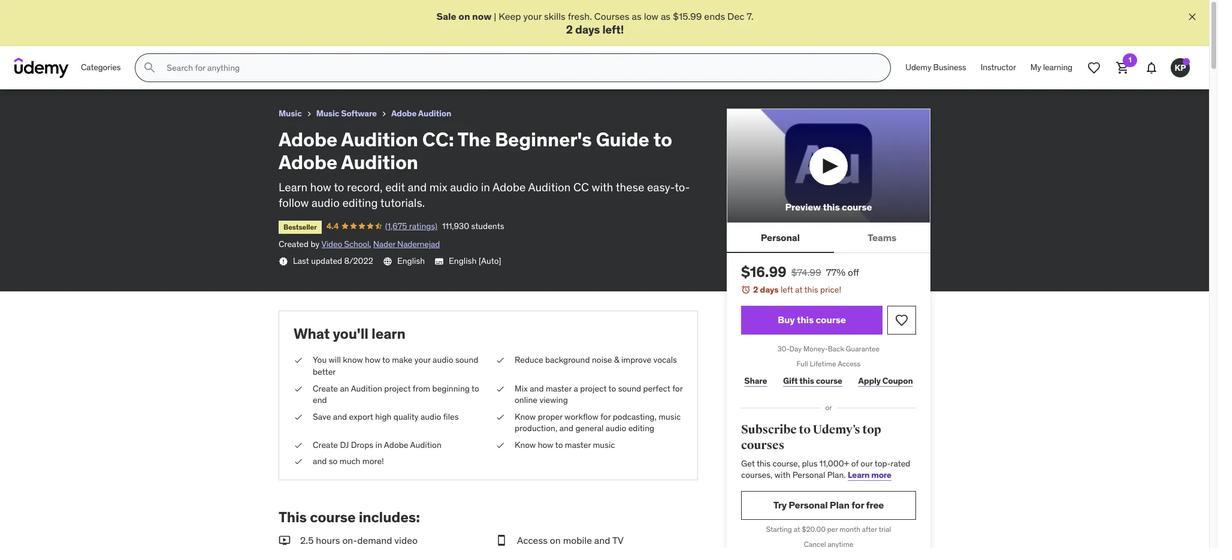 Task type: describe. For each thing, give the bounding box(es) containing it.
course,
[[773, 458, 800, 469]]

your inside you will know how to make your audio sound better
[[415, 355, 431, 365]]

trial
[[879, 525, 892, 534]]

course language image
[[383, 257, 393, 266]]

know
[[343, 355, 363, 365]]

2 vertical spatial how
[[538, 439, 554, 450]]

with inside get this course, plus 11,000+ of our top-rated courses, with personal plan.
[[775, 470, 791, 480]]

buy
[[778, 314, 795, 326]]

students
[[472, 221, 505, 231]]

video
[[322, 239, 342, 250]]

reduce
[[515, 355, 544, 365]]

tutorials.
[[381, 196, 425, 210]]

on-
[[343, 534, 357, 546]]

project inside mix and master a project to sound perfect for online viewing
[[581, 383, 607, 394]]

$20.00
[[802, 525, 826, 534]]

know for know how to master music
[[515, 439, 536, 450]]

2 days left at this price!
[[754, 284, 842, 295]]

more
[[872, 470, 892, 480]]

your inside sale on now | keep your skills fresh. courses as low as $15.99 ends dec 7. 2 days left!
[[524, 10, 542, 22]]

mix
[[430, 180, 448, 194]]

starting at $20.00 per month after trial
[[767, 525, 892, 534]]

instructor link
[[974, 53, 1024, 82]]

get this course, plus 11,000+ of our top-rated courses, with personal plan.
[[742, 458, 911, 480]]

and inside adobe audition cc: the beginner's guide to adobe audition learn how to record, edit and mix audio in adobe audition cc with these easy-to- follow audio editing tutorials.
[[408, 180, 427, 194]]

sound inside you will know how to make your audio sound better
[[456, 355, 479, 365]]

proper
[[538, 411, 563, 422]]

try
[[774, 499, 787, 511]]

an
[[340, 383, 349, 394]]

mix and master a project to sound perfect for online viewing
[[515, 383, 683, 405]]

starting
[[767, 525, 793, 534]]

try personal plan for free
[[774, 499, 885, 511]]

export
[[349, 411, 373, 422]]

apply
[[859, 375, 881, 386]]

software
[[341, 108, 377, 119]]

rated
[[891, 458, 911, 469]]

per
[[828, 525, 838, 534]]

udemy
[[906, 62, 932, 73]]

1 vertical spatial 2
[[754, 284, 759, 295]]

buy this course
[[778, 314, 847, 326]]

submit search image
[[143, 61, 157, 75]]

full
[[797, 359, 809, 368]]

cc: for adobe audition cc: the beginner's guide to adobe audition
[[82, 5, 98, 17]]

course for preview this course
[[842, 201, 873, 213]]

mix
[[515, 383, 528, 394]]

background
[[546, 355, 590, 365]]

to inside subscribe to udemy's top courses
[[799, 422, 811, 437]]

video
[[395, 534, 418, 546]]

apply coupon
[[859, 375, 914, 386]]

audio up 4.4
[[312, 196, 340, 210]]

sound inside mix and master a project to sound perfect for online viewing
[[619, 383, 642, 394]]

create for create dj drops in adobe audition
[[313, 439, 338, 450]]

xsmall image for and so much more!
[[294, 456, 303, 468]]

$74.99
[[792, 266, 822, 278]]

includes:
[[359, 508, 420, 526]]

learn more link
[[848, 470, 892, 480]]

1 as from the left
[[632, 10, 642, 22]]

the for adobe audition cc: the beginner's guide to adobe audition
[[100, 5, 117, 17]]

cc: for adobe audition cc: the beginner's guide to adobe audition learn how to record, edit and mix audio in adobe audition cc with these easy-to- follow audio editing tutorials.
[[423, 127, 454, 152]]

last
[[293, 255, 309, 266]]

111,930
[[442, 221, 470, 231]]

and inside know proper workflow for podcasting, music production, and general audio editing
[[560, 423, 574, 434]]

this for preview
[[823, 201, 840, 213]]

111,930 students
[[442, 221, 505, 231]]

udemy image
[[14, 58, 69, 78]]

vocals
[[654, 355, 677, 365]]

audio right mix
[[450, 180, 479, 194]]

or
[[826, 403, 833, 412]]

shopping cart with 1 item image
[[1116, 61, 1131, 75]]

1 vertical spatial learn
[[848, 470, 870, 480]]

know how to master music
[[515, 439, 615, 450]]

personal button
[[727, 223, 834, 252]]

much
[[340, 456, 361, 467]]

podcasting,
[[613, 411, 657, 422]]

|
[[494, 10, 497, 22]]

will
[[329, 355, 341, 365]]

audition inside create an audition project from beginning to end
[[351, 383, 383, 394]]

0 horizontal spatial wishlist image
[[895, 313, 910, 327]]

the for adobe audition cc: the beginner's guide to adobe audition learn how to record, edit and mix audio in adobe audition cc with these easy-to- follow audio editing tutorials.
[[458, 127, 491, 152]]

files
[[444, 411, 459, 422]]

general
[[576, 423, 604, 434]]

1 link
[[1109, 53, 1138, 82]]

plan
[[830, 499, 850, 511]]

$16.99 $74.99 77% off
[[742, 263, 860, 281]]

day
[[790, 344, 802, 353]]

low
[[644, 10, 659, 22]]

teams
[[868, 231, 897, 243]]

adobe audition link
[[391, 106, 452, 121]]

7.
[[747, 10, 754, 22]]

on for sale on now | keep your skills fresh. courses as low as $15.99 ends dec 7. 2 days left!
[[459, 10, 470, 22]]

xsmall image for know proper workflow for podcasting, music production, and general audio editing
[[496, 411, 505, 423]]

easy-
[[648, 180, 675, 194]]

Search for anything text field
[[164, 58, 877, 78]]

by
[[311, 239, 320, 250]]

learning
[[1044, 62, 1073, 73]]

workflow
[[565, 411, 599, 422]]

on for access on mobile and tv
[[550, 534, 561, 546]]

to-
[[675, 180, 690, 194]]

apply coupon button
[[856, 369, 917, 393]]

,
[[369, 239, 371, 250]]

how inside you will know how to make your audio sound better
[[365, 355, 381, 365]]

guide for adobe audition cc: the beginner's guide to adobe audition learn how to record, edit and mix audio in adobe audition cc with these easy-to- follow audio editing tutorials.
[[596, 127, 650, 152]]

better
[[313, 366, 336, 377]]

with inside adobe audition cc: the beginner's guide to adobe audition learn how to record, edit and mix audio in adobe audition cc with these easy-to- follow audio editing tutorials.
[[592, 180, 614, 194]]

tv
[[613, 534, 624, 546]]

audio left files at the bottom of the page
[[421, 411, 442, 422]]

1 vertical spatial master
[[565, 439, 591, 450]]

in inside adobe audition cc: the beginner's guide to adobe audition learn how to record, edit and mix audio in adobe audition cc with these easy-to- follow audio editing tutorials.
[[481, 180, 490, 194]]

share
[[745, 375, 768, 386]]

and inside mix and master a project to sound perfect for online viewing
[[530, 383, 544, 394]]

created by video school , nader nadernejad
[[279, 239, 440, 250]]

you
[[313, 355, 327, 365]]

top-
[[875, 458, 891, 469]]

77%
[[827, 266, 846, 278]]

editing inside adobe audition cc: the beginner's guide to adobe audition learn how to record, edit and mix audio in adobe audition cc with these easy-to- follow audio editing tutorials.
[[343, 196, 378, 210]]

for for know proper workflow for podcasting, music production, and general audio editing
[[601, 411, 611, 422]]

english [auto]
[[449, 255, 502, 266]]

demand
[[357, 534, 392, 546]]

to inside create an audition project from beginning to end
[[472, 383, 480, 394]]

0 vertical spatial at
[[796, 284, 803, 295]]

fresh.
[[568, 10, 592, 22]]

small image
[[496, 534, 508, 547]]

month
[[840, 525, 861, 534]]

subscribe to udemy's top courses
[[742, 422, 882, 453]]

personal inside get this course, plus 11,000+ of our top-rated courses, with personal plan.
[[793, 470, 826, 480]]

days inside sale on now | keep your skills fresh. courses as low as $15.99 ends dec 7. 2 days left!
[[576, 22, 600, 37]]



Task type: locate. For each thing, give the bounding box(es) containing it.
drops
[[351, 439, 374, 450]]

beginner's inside adobe audition cc: the beginner's guide to adobe audition learn how to record, edit and mix audio in adobe audition cc with these easy-to- follow audio editing tutorials.
[[495, 127, 592, 152]]

music down "general"
[[593, 439, 615, 450]]

0 horizontal spatial how
[[310, 180, 332, 194]]

dec
[[728, 10, 745, 22]]

1 horizontal spatial for
[[673, 383, 683, 394]]

1 vertical spatial your
[[415, 355, 431, 365]]

after
[[863, 525, 878, 534]]

1 english from the left
[[397, 255, 425, 266]]

to
[[199, 5, 209, 17], [654, 127, 673, 152], [334, 180, 344, 194], [383, 355, 390, 365], [472, 383, 480, 394], [609, 383, 617, 394], [799, 422, 811, 437], [556, 439, 563, 450]]

learn up follow
[[279, 180, 308, 194]]

cc: up categories
[[82, 5, 98, 17]]

free
[[867, 499, 885, 511]]

this right the gift
[[800, 375, 815, 386]]

more!
[[363, 456, 384, 467]]

make
[[392, 355, 413, 365]]

this inside get this course, plus 11,000+ of our top-rated courses, with personal plan.
[[757, 458, 771, 469]]

school
[[344, 239, 369, 250]]

production,
[[515, 423, 558, 434]]

and
[[408, 180, 427, 194], [530, 383, 544, 394], [333, 411, 347, 422], [560, 423, 574, 434], [313, 456, 327, 467], [595, 534, 611, 546]]

you have alerts image
[[1184, 58, 1191, 65]]

1 music from the left
[[279, 108, 302, 119]]

course up hours at left
[[310, 508, 356, 526]]

now
[[473, 10, 492, 22]]

xsmall image
[[496, 355, 505, 366], [496, 383, 505, 395], [294, 411, 303, 423], [294, 439, 303, 451]]

improve
[[622, 355, 652, 365]]

music left music software
[[279, 108, 302, 119]]

0 horizontal spatial the
[[100, 5, 117, 17]]

kp
[[1175, 62, 1187, 73]]

2 english from the left
[[449, 255, 477, 266]]

1 horizontal spatial editing
[[629, 423, 655, 434]]

categories button
[[74, 53, 128, 82]]

guide for adobe audition cc: the beginner's guide to adobe audition
[[170, 5, 197, 17]]

days left left
[[761, 284, 779, 295]]

hours
[[316, 534, 340, 546]]

course down lifetime
[[817, 375, 843, 386]]

2 vertical spatial for
[[852, 499, 865, 511]]

create inside create an audition project from beginning to end
[[313, 383, 338, 394]]

preview
[[786, 201, 821, 213]]

master up viewing
[[546, 383, 572, 394]]

these
[[616, 180, 645, 194]]

days down fresh.
[[576, 22, 600, 37]]

on inside sale on now | keep your skills fresh. courses as low as $15.99 ends dec 7. 2 days left!
[[459, 10, 470, 22]]

on left now
[[459, 10, 470, 22]]

small image
[[279, 534, 291, 547]]

personal up $20.00 at the right of page
[[789, 499, 828, 511]]

english for english [auto]
[[449, 255, 477, 266]]

1 horizontal spatial days
[[761, 284, 779, 295]]

how up 4.4
[[310, 180, 332, 194]]

access right small image
[[517, 534, 548, 546]]

0 vertical spatial in
[[481, 180, 490, 194]]

to inside mix and master a project to sound perfect for online viewing
[[609, 383, 617, 394]]

access down back
[[838, 359, 861, 368]]

in up students
[[481, 180, 490, 194]]

learn down of
[[848, 470, 870, 480]]

dj
[[340, 439, 349, 450]]

with right cc
[[592, 180, 614, 194]]

music down 'perfect'
[[659, 411, 681, 422]]

1 horizontal spatial as
[[661, 10, 671, 22]]

to inside you will know how to make your audio sound better
[[383, 355, 390, 365]]

this right buy
[[797, 314, 814, 326]]

1 create from the top
[[313, 383, 338, 394]]

2 music from the left
[[316, 108, 340, 119]]

off
[[848, 266, 860, 278]]

beginner's for adobe audition cc: the beginner's guide to adobe audition learn how to record, edit and mix audio in adobe audition cc with these easy-to- follow audio editing tutorials.
[[495, 127, 592, 152]]

course for buy this course
[[816, 314, 847, 326]]

create dj drops in adobe audition
[[313, 439, 442, 450]]

1 horizontal spatial guide
[[596, 127, 650, 152]]

and so much more!
[[313, 456, 384, 467]]

1 vertical spatial editing
[[629, 423, 655, 434]]

project down you will know how to make your audio sound better
[[385, 383, 411, 394]]

$16.99
[[742, 263, 787, 281]]

mobile
[[563, 534, 592, 546]]

bestseller
[[284, 222, 317, 231]]

quality
[[394, 411, 419, 422]]

audio
[[450, 180, 479, 194], [312, 196, 340, 210], [433, 355, 454, 365], [421, 411, 442, 422], [606, 423, 627, 434]]

2 as from the left
[[661, 10, 671, 22]]

1 vertical spatial at
[[794, 525, 801, 534]]

0 vertical spatial editing
[[343, 196, 378, 210]]

how right know
[[365, 355, 381, 365]]

this right preview
[[823, 201, 840, 213]]

1 horizontal spatial music
[[659, 411, 681, 422]]

0 horizontal spatial music
[[279, 108, 302, 119]]

1 vertical spatial know
[[515, 439, 536, 450]]

0 horizontal spatial beginner's
[[119, 5, 168, 17]]

1 vertical spatial days
[[761, 284, 779, 295]]

plus
[[803, 458, 818, 469]]

xsmall image left 'dj'
[[294, 439, 303, 451]]

0 horizontal spatial on
[[459, 10, 470, 22]]

left
[[781, 284, 794, 295]]

xsmall image for you will know how to make your audio sound better
[[294, 355, 303, 366]]

notifications image
[[1145, 61, 1160, 75]]

english right closed captions image
[[449, 255, 477, 266]]

adobe inside adobe audition link
[[391, 108, 417, 119]]

2 project from the left
[[581, 383, 607, 394]]

project right a in the bottom left of the page
[[581, 383, 607, 394]]

and left mix
[[408, 180, 427, 194]]

and left so
[[313, 456, 327, 467]]

xsmall image for reduce
[[496, 355, 505, 366]]

updated
[[311, 255, 343, 266]]

1 project from the left
[[385, 383, 411, 394]]

with down "course,"
[[775, 470, 791, 480]]

business
[[934, 62, 967, 73]]

udemy business
[[906, 62, 967, 73]]

0 vertical spatial on
[[459, 10, 470, 22]]

0 horizontal spatial for
[[601, 411, 611, 422]]

2 horizontal spatial how
[[538, 439, 554, 450]]

sound left 'perfect'
[[619, 383, 642, 394]]

this up courses,
[[757, 458, 771, 469]]

0 horizontal spatial access
[[517, 534, 548, 546]]

lifetime
[[810, 359, 837, 368]]

0 horizontal spatial as
[[632, 10, 642, 22]]

master down "general"
[[565, 439, 591, 450]]

as left low
[[632, 10, 642, 22]]

for up "general"
[[601, 411, 611, 422]]

audio down podcasting, in the bottom right of the page
[[606, 423, 627, 434]]

0 horizontal spatial sound
[[456, 355, 479, 365]]

on
[[459, 10, 470, 22], [550, 534, 561, 546]]

your right make
[[415, 355, 431, 365]]

ratings)
[[409, 221, 438, 231]]

xsmall image left the 'mix' in the bottom left of the page
[[496, 383, 505, 395]]

0 horizontal spatial editing
[[343, 196, 378, 210]]

you will know how to make your audio sound better
[[313, 355, 479, 377]]

project inside create an audition project from beginning to end
[[385, 383, 411, 394]]

english down nader nadernejad link
[[397, 255, 425, 266]]

1 horizontal spatial in
[[481, 180, 490, 194]]

0 vertical spatial learn
[[279, 180, 308, 194]]

tab list
[[727, 223, 931, 253]]

1 vertical spatial music
[[593, 439, 615, 450]]

for inside mix and master a project to sound perfect for online viewing
[[673, 383, 683, 394]]

0 horizontal spatial english
[[397, 255, 425, 266]]

1 vertical spatial create
[[313, 439, 338, 450]]

1 horizontal spatial wishlist image
[[1088, 61, 1102, 75]]

as
[[632, 10, 642, 22], [661, 10, 671, 22]]

xsmall image for create
[[294, 439, 303, 451]]

xsmall image for know how to master music
[[496, 439, 505, 451]]

music for music software
[[316, 108, 340, 119]]

personal down preview
[[761, 231, 800, 243]]

0 vertical spatial how
[[310, 180, 332, 194]]

ends
[[705, 10, 726, 22]]

how inside adobe audition cc: the beginner's guide to adobe audition learn how to record, edit and mix audio in adobe audition cc with these easy-to- follow audio editing tutorials.
[[310, 180, 332, 194]]

know
[[515, 411, 536, 422], [515, 439, 536, 450]]

xsmall image for mix
[[496, 383, 505, 395]]

0 vertical spatial 2
[[566, 22, 573, 37]]

2 vertical spatial personal
[[789, 499, 828, 511]]

1 vertical spatial guide
[[596, 127, 650, 152]]

this inside gift this course 'link'
[[800, 375, 815, 386]]

1 vertical spatial with
[[775, 470, 791, 480]]

0 horizontal spatial days
[[576, 22, 600, 37]]

1 horizontal spatial learn
[[848, 470, 870, 480]]

0 vertical spatial music
[[659, 411, 681, 422]]

access
[[838, 359, 861, 368], [517, 534, 548, 546]]

0 horizontal spatial learn
[[279, 180, 308, 194]]

this for gift
[[800, 375, 815, 386]]

access inside 30-day money-back guarantee full lifetime access
[[838, 359, 861, 368]]

0 vertical spatial know
[[515, 411, 536, 422]]

editing down podcasting, in the bottom right of the page
[[629, 423, 655, 434]]

1 horizontal spatial beginner's
[[495, 127, 592, 152]]

your
[[524, 10, 542, 22], [415, 355, 431, 365]]

and up know how to master music on the bottom of the page
[[560, 423, 574, 434]]

courses,
[[742, 470, 773, 480]]

on left mobile
[[550, 534, 561, 546]]

music
[[659, 411, 681, 422], [593, 439, 615, 450]]

0 horizontal spatial project
[[385, 383, 411, 394]]

personal down "plus"
[[793, 470, 826, 480]]

0 vertical spatial for
[[673, 383, 683, 394]]

viewing
[[540, 395, 568, 405]]

and right save
[[333, 411, 347, 422]]

1 vertical spatial on
[[550, 534, 561, 546]]

wishlist image
[[1088, 61, 1102, 75], [895, 313, 910, 327]]

what
[[294, 324, 330, 343]]

0 vertical spatial wishlist image
[[1088, 61, 1102, 75]]

1 vertical spatial personal
[[793, 470, 826, 480]]

skills
[[544, 10, 566, 22]]

xsmall image for last updated 8/2022
[[279, 257, 288, 266]]

xsmall image for save
[[294, 411, 303, 423]]

1 vertical spatial for
[[601, 411, 611, 422]]

for right 'perfect'
[[673, 383, 683, 394]]

audio inside you will know how to make your audio sound better
[[433, 355, 454, 365]]

gift this course link
[[780, 369, 846, 393]]

0 vertical spatial beginner's
[[119, 5, 168, 17]]

1 vertical spatial how
[[365, 355, 381, 365]]

for for try personal plan for free
[[852, 499, 865, 511]]

editing down record,
[[343, 196, 378, 210]]

closed captions image
[[435, 256, 444, 266]]

(1,675
[[385, 221, 407, 231]]

music inside know proper workflow for podcasting, music production, and general audio editing
[[659, 411, 681, 422]]

this down $74.99
[[805, 284, 819, 295]]

online
[[515, 395, 538, 405]]

coupon
[[883, 375, 914, 386]]

at left $20.00 at the right of page
[[794, 525, 801, 534]]

0 horizontal spatial music
[[593, 439, 615, 450]]

know up "production,"
[[515, 411, 536, 422]]

2 know from the top
[[515, 439, 536, 450]]

2 horizontal spatial for
[[852, 499, 865, 511]]

1 horizontal spatial on
[[550, 534, 561, 546]]

guide
[[170, 5, 197, 17], [596, 127, 650, 152]]

1 horizontal spatial sound
[[619, 383, 642, 394]]

my learning link
[[1024, 53, 1080, 82]]

0 horizontal spatial in
[[376, 439, 382, 450]]

1 vertical spatial cc:
[[423, 127, 454, 152]]

1
[[1129, 55, 1132, 64]]

course inside 'link'
[[817, 375, 843, 386]]

1 horizontal spatial access
[[838, 359, 861, 368]]

and right the 'mix' in the bottom left of the page
[[530, 383, 544, 394]]

for inside know proper workflow for podcasting, music production, and general audio editing
[[601, 411, 611, 422]]

sound up beginning at the left of page
[[456, 355, 479, 365]]

create up so
[[313, 439, 338, 450]]

audio up beginning at the left of page
[[433, 355, 454, 365]]

1 horizontal spatial english
[[449, 255, 477, 266]]

cc:
[[82, 5, 98, 17], [423, 127, 454, 152]]

0 vertical spatial access
[[838, 359, 861, 368]]

record,
[[347, 180, 383, 194]]

1 vertical spatial in
[[376, 439, 382, 450]]

0 vertical spatial personal
[[761, 231, 800, 243]]

this for buy
[[797, 314, 814, 326]]

personal
[[761, 231, 800, 243], [793, 470, 826, 480], [789, 499, 828, 511]]

as right low
[[661, 10, 671, 22]]

in right drops
[[376, 439, 382, 450]]

0 vertical spatial your
[[524, 10, 542, 22]]

1 vertical spatial wishlist image
[[895, 313, 910, 327]]

guide inside adobe audition cc: the beginner's guide to adobe audition learn how to record, edit and mix audio in adobe audition cc with these easy-to- follow audio editing tutorials.
[[596, 127, 650, 152]]

left!
[[603, 22, 624, 37]]

2 create from the top
[[313, 439, 338, 450]]

0 vertical spatial days
[[576, 22, 600, 37]]

close image
[[1187, 11, 1199, 23]]

0 horizontal spatial with
[[592, 180, 614, 194]]

so
[[329, 456, 338, 467]]

course for gift this course
[[817, 375, 843, 386]]

music
[[279, 108, 302, 119], [316, 108, 340, 119]]

this inside buy this course button
[[797, 314, 814, 326]]

0 horizontal spatial your
[[415, 355, 431, 365]]

my learning
[[1031, 62, 1073, 73]]

4.4
[[327, 221, 339, 231]]

this inside preview this course button
[[823, 201, 840, 213]]

tab list containing personal
[[727, 223, 931, 253]]

xsmall image for create an audition project from beginning to end
[[294, 383, 303, 395]]

2 down fresh.
[[566, 22, 573, 37]]

share button
[[742, 369, 771, 393]]

adobe audition cc: the beginner's guide to adobe audition
[[10, 5, 282, 17]]

1 horizontal spatial with
[[775, 470, 791, 480]]

at right left
[[796, 284, 803, 295]]

at
[[796, 284, 803, 295], [794, 525, 801, 534]]

teams button
[[834, 223, 931, 252]]

and left 'tv'
[[595, 534, 611, 546]]

udemy's
[[813, 422, 861, 437]]

learn inside adobe audition cc: the beginner's guide to adobe audition learn how to record, edit and mix audio in adobe audition cc with these easy-to- follow audio editing tutorials.
[[279, 180, 308, 194]]

audio inside know proper workflow for podcasting, music production, and general audio editing
[[606, 423, 627, 434]]

xsmall image
[[304, 109, 314, 119], [379, 109, 389, 119], [279, 257, 288, 266], [294, 355, 303, 366], [294, 383, 303, 395], [496, 411, 505, 423], [496, 439, 505, 451], [294, 456, 303, 468]]

xsmall image left save
[[294, 411, 303, 423]]

know inside know proper workflow for podcasting, music production, and general audio editing
[[515, 411, 536, 422]]

video school link
[[322, 239, 369, 250]]

1 horizontal spatial project
[[581, 383, 607, 394]]

your left skills
[[524, 10, 542, 22]]

1 know from the top
[[515, 411, 536, 422]]

master inside mix and master a project to sound perfect for online viewing
[[546, 383, 572, 394]]

1 vertical spatial sound
[[619, 383, 642, 394]]

2 inside sale on now | keep your skills fresh. courses as low as $15.99 ends dec 7. 2 days left!
[[566, 22, 573, 37]]

personal inside "button"
[[761, 231, 800, 243]]

1 vertical spatial access
[[517, 534, 548, 546]]

instructor
[[981, 62, 1017, 73]]

course up teams
[[842, 201, 873, 213]]

xsmall image left reduce
[[496, 355, 505, 366]]

1 vertical spatial beginner's
[[495, 127, 592, 152]]

for left free
[[852, 499, 865, 511]]

follow
[[279, 196, 309, 210]]

what you'll learn
[[294, 324, 406, 343]]

music left software
[[316, 108, 340, 119]]

music for music
[[279, 108, 302, 119]]

1 horizontal spatial 2
[[754, 284, 759, 295]]

1 horizontal spatial music
[[316, 108, 340, 119]]

cc: inside adobe audition cc: the beginner's guide to adobe audition learn how to record, edit and mix audio in adobe audition cc with these easy-to- follow audio editing tutorials.
[[423, 127, 454, 152]]

30-day money-back guarantee full lifetime access
[[778, 344, 880, 368]]

1 vertical spatial the
[[458, 127, 491, 152]]

0 vertical spatial sound
[[456, 355, 479, 365]]

how down "production,"
[[538, 439, 554, 450]]

create up end
[[313, 383, 338, 394]]

of
[[852, 458, 859, 469]]

2
[[566, 22, 573, 37], [754, 284, 759, 295]]

1 horizontal spatial the
[[458, 127, 491, 152]]

the inside adobe audition cc: the beginner's guide to adobe audition learn how to record, edit and mix audio in adobe audition cc with these easy-to- follow audio editing tutorials.
[[458, 127, 491, 152]]

0 horizontal spatial cc:
[[82, 5, 98, 17]]

alarm image
[[742, 285, 751, 295]]

0 horizontal spatial guide
[[170, 5, 197, 17]]

0 vertical spatial master
[[546, 383, 572, 394]]

2 right 'alarm' "image"
[[754, 284, 759, 295]]

0 horizontal spatial 2
[[566, 22, 573, 37]]

editing inside know proper workflow for podcasting, music production, and general audio editing
[[629, 423, 655, 434]]

create for create an audition project from beginning to end
[[313, 383, 338, 394]]

from
[[413, 383, 431, 394]]

0 vertical spatial with
[[592, 180, 614, 194]]

1 horizontal spatial your
[[524, 10, 542, 22]]

course up back
[[816, 314, 847, 326]]

beginner's for adobe audition cc: the beginner's guide to adobe audition
[[119, 5, 168, 17]]

0 vertical spatial guide
[[170, 5, 197, 17]]

1 horizontal spatial how
[[365, 355, 381, 365]]

0 vertical spatial cc:
[[82, 5, 98, 17]]

this for get
[[757, 458, 771, 469]]

cc: down adobe audition link
[[423, 127, 454, 152]]

1 horizontal spatial cc:
[[423, 127, 454, 152]]

know for know proper workflow for podcasting, music production, and general audio editing
[[515, 411, 536, 422]]

my
[[1031, 62, 1042, 73]]

0 vertical spatial the
[[100, 5, 117, 17]]

know down "production,"
[[515, 439, 536, 450]]

0 vertical spatial create
[[313, 383, 338, 394]]

our
[[861, 458, 873, 469]]

english for english
[[397, 255, 425, 266]]



Task type: vqa. For each thing, say whether or not it's contained in the screenshot.
Unity : Beginner to Advanced - Complete Course's the $18.99
no



